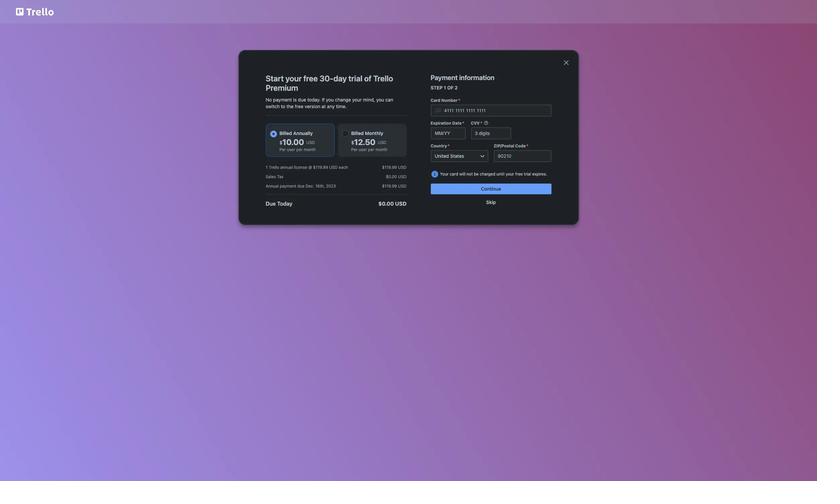 Task type: locate. For each thing, give the bounding box(es) containing it.
payment
[[431, 74, 458, 82]]

monthly
[[365, 131, 384, 136]]

1 per from the left
[[280, 147, 286, 152]]

free down is
[[295, 104, 304, 109]]

month inside $ 10.00 usd per user per month
[[304, 147, 316, 152]]

due
[[266, 201, 276, 207]]

your
[[286, 74, 302, 83], [353, 97, 362, 103], [506, 172, 515, 177]]

free
[[304, 74, 318, 83], [295, 104, 304, 109], [516, 172, 523, 177]]

1 vertical spatial $0.00 usd
[[379, 201, 407, 207]]

month for 12.50
[[376, 147, 388, 152]]

trello up can
[[374, 74, 394, 83]]

2 vertical spatial free
[[516, 172, 523, 177]]

0 horizontal spatial billed
[[280, 131, 292, 136]]

trial left expires.
[[524, 172, 532, 177]]

1 horizontal spatial of
[[448, 85, 454, 91]]

1 horizontal spatial trello
[[374, 74, 394, 83]]

you left can
[[377, 97, 384, 103]]

0 vertical spatial payment
[[273, 97, 292, 103]]

due left dec.
[[298, 184, 305, 189]]

*
[[459, 98, 461, 103], [463, 121, 465, 126], [481, 121, 483, 126], [448, 144, 450, 149], [527, 144, 529, 149]]

* right country
[[448, 144, 450, 149]]

trial inside "start your free 30-day trial of trello premium"
[[349, 74, 363, 83]]

2 horizontal spatial your
[[506, 172, 515, 177]]

1 vertical spatial trello
[[269, 165, 279, 170]]

$ inside $ 12.50 usd per user per month
[[352, 140, 354, 146]]

your inside no payment is due today. if you change your mind, you can switch to the free version at any time.
[[353, 97, 362, 103]]

0 horizontal spatial per
[[280, 147, 286, 152]]

0 vertical spatial free
[[304, 74, 318, 83]]

1 vertical spatial trial
[[524, 172, 532, 177]]

skip
[[487, 200, 496, 205]]

2 billed from the left
[[352, 131, 364, 136]]

trial right day at the top of the page
[[349, 74, 363, 83]]

at
[[322, 104, 326, 109]]

to
[[281, 104, 286, 109]]

trello
[[374, 74, 394, 83], [269, 165, 279, 170]]

payment for annual
[[280, 184, 296, 189]]

0 vertical spatial trial
[[349, 74, 363, 83]]

0 vertical spatial of
[[364, 74, 372, 83]]

per for 12.50
[[352, 147, 358, 152]]

$ inside $ 10.00 usd per user per month
[[280, 140, 283, 146]]

1 horizontal spatial billed
[[352, 131, 364, 136]]

1 horizontal spatial per
[[368, 147, 375, 152]]

2 user from the left
[[359, 147, 367, 152]]

due right is
[[298, 97, 306, 103]]

2 per from the left
[[368, 147, 375, 152]]

skip button
[[431, 197, 552, 208]]

1 $ from the left
[[280, 140, 283, 146]]

user for 12.50
[[359, 147, 367, 152]]

* right 'number'
[[459, 98, 461, 103]]

your inside "start your free 30-day trial of trello premium"
[[286, 74, 302, 83]]

start
[[266, 74, 284, 83]]

1 vertical spatial free
[[295, 104, 304, 109]]

1 horizontal spatial 1
[[444, 85, 446, 91]]

the
[[287, 104, 294, 109]]

you
[[326, 97, 334, 103], [377, 97, 384, 103]]

0 horizontal spatial your
[[286, 74, 302, 83]]

your right 'until'
[[506, 172, 515, 177]]

1 vertical spatial payment
[[280, 184, 296, 189]]

2 $119.99 usd from the top
[[382, 184, 407, 189]]

1 month from the left
[[304, 147, 316, 152]]

trial
[[349, 74, 363, 83], [524, 172, 532, 177]]

1 vertical spatial of
[[448, 85, 454, 91]]

your right "start"
[[286, 74, 302, 83]]

open cvv tooltip image
[[484, 121, 489, 126]]

billed for 12.50
[[352, 131, 364, 136]]

0 horizontal spatial user
[[287, 147, 295, 152]]

$ for 10.00
[[280, 140, 283, 146]]

1 vertical spatial $0.00
[[379, 201, 394, 207]]

1 horizontal spatial month
[[376, 147, 388, 152]]

1 horizontal spatial per
[[352, 147, 358, 152]]

per down 12.50
[[368, 147, 375, 152]]

user down 12.50
[[359, 147, 367, 152]]

today
[[277, 201, 293, 207]]

0 vertical spatial $0.00 usd
[[386, 174, 407, 180]]

trello image
[[15, 4, 55, 19]]

continue
[[481, 186, 501, 192]]

day
[[334, 74, 347, 83]]

free inside "start your free 30-day trial of trello premium"
[[304, 74, 318, 83]]

states
[[451, 153, 464, 159]]

trello up sales tax
[[269, 165, 279, 170]]

free inside no payment is due today. if you change your mind, you can switch to the free version at any time.
[[295, 104, 304, 109]]

free down 90210 text field
[[516, 172, 523, 177]]

month down annually
[[304, 147, 316, 152]]

per inside $ 12.50 usd per user per month
[[368, 147, 375, 152]]

* right date
[[463, 121, 465, 126]]

due
[[298, 97, 306, 103], [298, 184, 305, 189]]

$119.99
[[313, 165, 328, 170], [382, 165, 397, 170], [382, 184, 397, 189]]

user
[[287, 147, 295, 152], [359, 147, 367, 152]]

1 $119.99 usd from the top
[[382, 165, 407, 170]]

per for 10.00
[[297, 147, 303, 152]]

1
[[444, 85, 446, 91], [266, 165, 268, 170]]

1 vertical spatial $119.99 usd
[[382, 184, 407, 189]]

of
[[364, 74, 372, 83], [448, 85, 454, 91]]

cvv *
[[471, 121, 483, 126]]

payment inside no payment is due today. if you change your mind, you can switch to the free version at any time.
[[273, 97, 292, 103]]

1 horizontal spatial user
[[359, 147, 367, 152]]

usd inside $ 12.50 usd per user per month
[[378, 140, 387, 145]]

payment information step 1 of 2
[[431, 74, 495, 91]]

1 vertical spatial your
[[353, 97, 362, 103]]

month inside $ 12.50 usd per user per month
[[376, 147, 388, 152]]

free left the 30-
[[304, 74, 318, 83]]

0 vertical spatial 1
[[444, 85, 446, 91]]

switch
[[266, 104, 280, 109]]

2 month from the left
[[376, 147, 388, 152]]

billed up 12.50
[[352, 131, 364, 136]]

month
[[304, 147, 316, 152], [376, 147, 388, 152]]

your left mind,
[[353, 97, 362, 103]]

billed
[[280, 131, 292, 136], [352, 131, 364, 136]]

1 up sales
[[266, 165, 268, 170]]

0 horizontal spatial you
[[326, 97, 334, 103]]

annual
[[266, 184, 279, 189]]

0 horizontal spatial month
[[304, 147, 316, 152]]

no
[[266, 97, 272, 103]]

2 you from the left
[[377, 97, 384, 103]]

2 per from the left
[[352, 147, 358, 152]]

@
[[309, 165, 312, 170]]

payment up to
[[273, 97, 292, 103]]

payment down the "tax"
[[280, 184, 296, 189]]

$ down billed monthly
[[352, 140, 354, 146]]

user down 10.00
[[287, 147, 295, 152]]

any
[[327, 104, 335, 109]]

of up mind,
[[364, 74, 372, 83]]

close image
[[563, 59, 571, 67]]

sales tax
[[266, 174, 284, 180]]

1 trello annual license @ $119.99 usd each
[[266, 165, 348, 170]]

$
[[280, 140, 283, 146], [352, 140, 354, 146]]

2 $ from the left
[[352, 140, 354, 146]]

you right 'if'
[[326, 97, 334, 103]]

1 per from the left
[[297, 147, 303, 152]]

$0.00 usd
[[386, 174, 407, 180], [379, 201, 407, 207]]

per down 12.50
[[352, 147, 358, 152]]

user inside $ 10.00 usd per user per month
[[287, 147, 295, 152]]

payment for no
[[273, 97, 292, 103]]

$0.00 usd for sales tax
[[386, 174, 407, 180]]

$119.99 usd
[[382, 165, 407, 170], [382, 184, 407, 189]]

10.00
[[283, 138, 304, 147]]

can
[[386, 97, 394, 103]]

1 horizontal spatial $
[[352, 140, 354, 146]]

0 vertical spatial $0.00
[[386, 174, 397, 180]]

change
[[335, 97, 351, 103]]

mind,
[[363, 97, 375, 103]]

0 vertical spatial due
[[298, 97, 306, 103]]

version
[[305, 104, 321, 109]]

per down 10.00
[[280, 147, 286, 152]]

0 vertical spatial trello
[[374, 74, 394, 83]]

your card will not be charged until your free trial expires.
[[440, 172, 548, 177]]

usd
[[307, 140, 315, 145], [378, 140, 387, 145], [329, 165, 338, 170], [398, 165, 407, 170], [398, 174, 407, 180], [398, 184, 407, 189], [395, 201, 407, 207]]

16th,
[[316, 184, 325, 189]]

no payment is due today. if you change your mind, you can switch to the free version at any time.
[[266, 97, 394, 109]]

per
[[297, 147, 303, 152], [368, 147, 375, 152]]

per inside $ 10.00 usd per user per month
[[280, 147, 286, 152]]

of left 2
[[448, 85, 454, 91]]

1 horizontal spatial you
[[377, 97, 384, 103]]

country
[[431, 144, 447, 149]]

0 horizontal spatial trello
[[269, 165, 279, 170]]

0 horizontal spatial 1
[[266, 165, 268, 170]]

2023
[[326, 184, 336, 189]]

0 vertical spatial $119.99 usd
[[382, 165, 407, 170]]

* right code at the top
[[527, 144, 529, 149]]

0 horizontal spatial per
[[297, 147, 303, 152]]

0 horizontal spatial trial
[[349, 74, 363, 83]]

payment
[[273, 97, 292, 103], [280, 184, 296, 189]]

1 billed from the left
[[280, 131, 292, 136]]

per down 10.00
[[297, 147, 303, 152]]

sales
[[266, 174, 276, 180]]

code
[[516, 144, 526, 149]]

0 horizontal spatial of
[[364, 74, 372, 83]]

0 vertical spatial your
[[286, 74, 302, 83]]

1 right step
[[444, 85, 446, 91]]

of inside "start your free 30-day trial of trello premium"
[[364, 74, 372, 83]]

1 vertical spatial 1
[[266, 165, 268, 170]]

$119.99 usd for annual payment due dec. 16th, 2023
[[382, 184, 407, 189]]

per inside $ 10.00 usd per user per month
[[297, 147, 303, 152]]

month down monthly at the top of page
[[376, 147, 388, 152]]

united states
[[435, 153, 464, 159]]

user inside $ 12.50 usd per user per month
[[359, 147, 367, 152]]

$0.00 for today
[[379, 201, 394, 207]]

per
[[280, 147, 286, 152], [352, 147, 358, 152]]

1 user from the left
[[287, 147, 295, 152]]

today.
[[308, 97, 321, 103]]

be
[[474, 172, 479, 177]]

$ down billed annually
[[280, 140, 283, 146]]

30-
[[320, 74, 334, 83]]

1 horizontal spatial your
[[353, 97, 362, 103]]

per inside $ 12.50 usd per user per month
[[352, 147, 358, 152]]

0 horizontal spatial $
[[280, 140, 283, 146]]

$0.00
[[386, 174, 397, 180], [379, 201, 394, 207]]

* for card number *
[[459, 98, 461, 103]]

billed up 10.00
[[280, 131, 292, 136]]

$ 12.50 usd per user per month
[[352, 138, 388, 152]]

each
[[339, 165, 348, 170]]

will
[[460, 172, 466, 177]]



Task type: describe. For each thing, give the bounding box(es) containing it.
expiration
[[431, 121, 452, 126]]

annual
[[281, 165, 293, 170]]

12.50
[[354, 138, 376, 147]]

* for zip/postal code *
[[527, 144, 529, 149]]

due inside no payment is due today. if you change your mind, you can switch to the free version at any time.
[[298, 97, 306, 103]]

2
[[455, 85, 458, 91]]

time.
[[336, 104, 347, 109]]

until
[[497, 172, 505, 177]]

$ 10.00 usd per user per month
[[280, 138, 316, 152]]

step
[[431, 85, 443, 91]]

* for expiration date *
[[463, 121, 465, 126]]

month for 10.00
[[304, 147, 316, 152]]

card number *
[[431, 98, 461, 103]]

per for 10.00
[[280, 147, 286, 152]]

$ for 12.50
[[352, 140, 354, 146]]

is
[[293, 97, 297, 103]]

$119.99 for $119.99
[[382, 165, 397, 170]]

2 vertical spatial your
[[506, 172, 515, 177]]

usd inside $ 10.00 usd per user per month
[[307, 140, 315, 145]]

trello inside "start your free 30-day trial of trello premium"
[[374, 74, 394, 83]]

dec.
[[306, 184, 315, 189]]

* left open cvv tooltip image
[[481, 121, 483, 126]]

license
[[294, 165, 307, 170]]

$0.00 for tax
[[386, 174, 397, 180]]

card
[[431, 98, 441, 103]]

billed annually
[[280, 131, 313, 136]]

united
[[435, 153, 449, 159]]

number
[[442, 98, 458, 103]]

charged
[[480, 172, 496, 177]]

not
[[467, 172, 473, 177]]

continue button
[[431, 184, 552, 195]]

1 you from the left
[[326, 97, 334, 103]]

1 inside payment information step 1 of 2
[[444, 85, 446, 91]]

of inside payment information step 1 of 2
[[448, 85, 454, 91]]

$119.99 for 2023
[[382, 184, 397, 189]]

due today
[[266, 201, 293, 207]]

zip/postal code *
[[494, 144, 529, 149]]

90210 text field
[[494, 150, 552, 162]]

country *
[[431, 144, 450, 149]]

billed for 10.00
[[280, 131, 292, 136]]

$0.00 usd for due today
[[379, 201, 407, 207]]

1 vertical spatial due
[[298, 184, 305, 189]]

premium
[[266, 83, 298, 93]]

billed monthly
[[352, 131, 384, 136]]

cvv
[[471, 121, 480, 126]]

annual payment due dec. 16th, 2023
[[266, 184, 336, 189]]

date
[[453, 121, 462, 126]]

start your free 30-day trial of trello premium
[[266, 74, 394, 93]]

tax
[[277, 174, 284, 180]]

zip/postal
[[494, 144, 515, 149]]

expiration date *
[[431, 121, 465, 126]]

annually
[[293, 131, 313, 136]]

user for 10.00
[[287, 147, 295, 152]]

information
[[460, 74, 495, 82]]

card
[[450, 172, 459, 177]]

if
[[322, 97, 325, 103]]

1 horizontal spatial trial
[[524, 172, 532, 177]]

expires.
[[533, 172, 548, 177]]

per for 12.50
[[368, 147, 375, 152]]

your
[[440, 172, 449, 177]]

$119.99 usd for 1 trello annual license @ $119.99 usd each
[[382, 165, 407, 170]]



Task type: vqa. For each thing, say whether or not it's contained in the screenshot.
Color: Bold Lime, Title: "Team Task" element to the bottom
no



